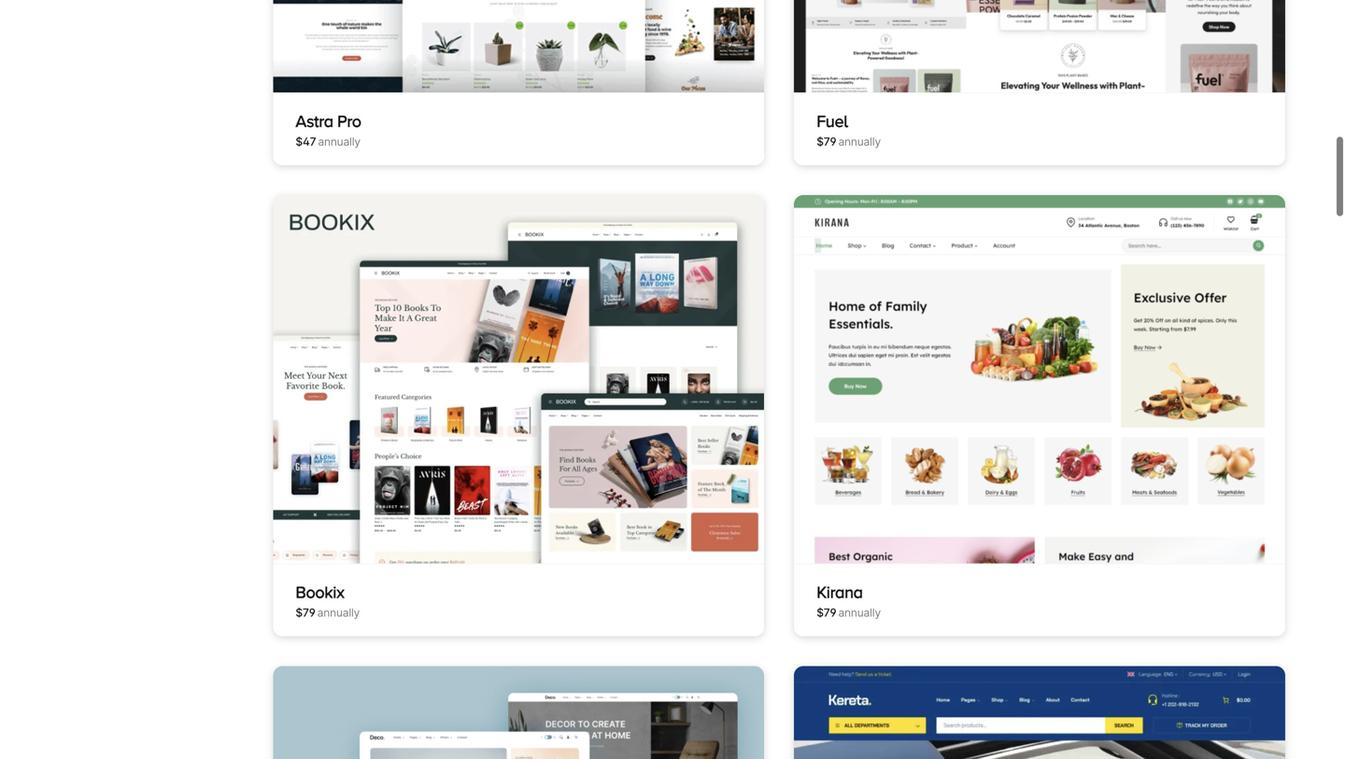 Task type: vqa. For each thing, say whether or not it's contained in the screenshot.
annually for Bookix
yes



Task type: describe. For each thing, give the bounding box(es) containing it.
annually for fuel
[[839, 135, 881, 149]]

bookix link
[[296, 583, 345, 602]]

astra
[[296, 112, 333, 131]]

bookix $79 annually
[[296, 583, 360, 620]]

kirana link
[[817, 583, 863, 602]]

annually for bookix
[[317, 607, 360, 620]]

$79 for kirana
[[817, 607, 837, 620]]

annually for kirana
[[839, 607, 881, 620]]



Task type: locate. For each thing, give the bounding box(es) containing it.
$79 inside bookix $79 annually
[[296, 607, 316, 620]]

$79 for fuel
[[817, 135, 837, 149]]

annually down fuel link
[[839, 135, 881, 149]]

annually inside bookix $79 annually
[[317, 607, 360, 620]]

annually
[[318, 135, 361, 149], [839, 135, 881, 149], [317, 607, 360, 620], [839, 607, 881, 620]]

bookix
[[296, 583, 345, 602]]

annually down the 'kirana'
[[839, 607, 881, 620]]

$79 for bookix
[[296, 607, 316, 620]]

astra pro $47 annually
[[296, 112, 361, 149]]

$79 inside kirana $79 annually
[[817, 607, 837, 620]]

$79 down bookix
[[296, 607, 316, 620]]

astra pro link
[[296, 112, 361, 131]]

$79
[[817, 135, 837, 149], [296, 607, 316, 620], [817, 607, 837, 620]]

fuel
[[817, 112, 849, 131]]

pro
[[337, 112, 361, 131]]

$47
[[296, 135, 316, 149]]

$79 down the 'kirana'
[[817, 607, 837, 620]]

annually down bookix
[[317, 607, 360, 620]]

annually inside kirana $79 annually
[[839, 607, 881, 620]]

$79 down fuel
[[817, 135, 837, 149]]

kirana
[[817, 583, 863, 602]]

fuel $79 annually
[[817, 112, 881, 149]]

$79 inside fuel $79 annually
[[817, 135, 837, 149]]

annually inside fuel $79 annually
[[839, 135, 881, 149]]

annually inside astra pro $47 annually
[[318, 135, 361, 149]]

kirana $79 annually
[[817, 583, 881, 620]]

annually down pro
[[318, 135, 361, 149]]

fuel link
[[817, 112, 849, 131]]



